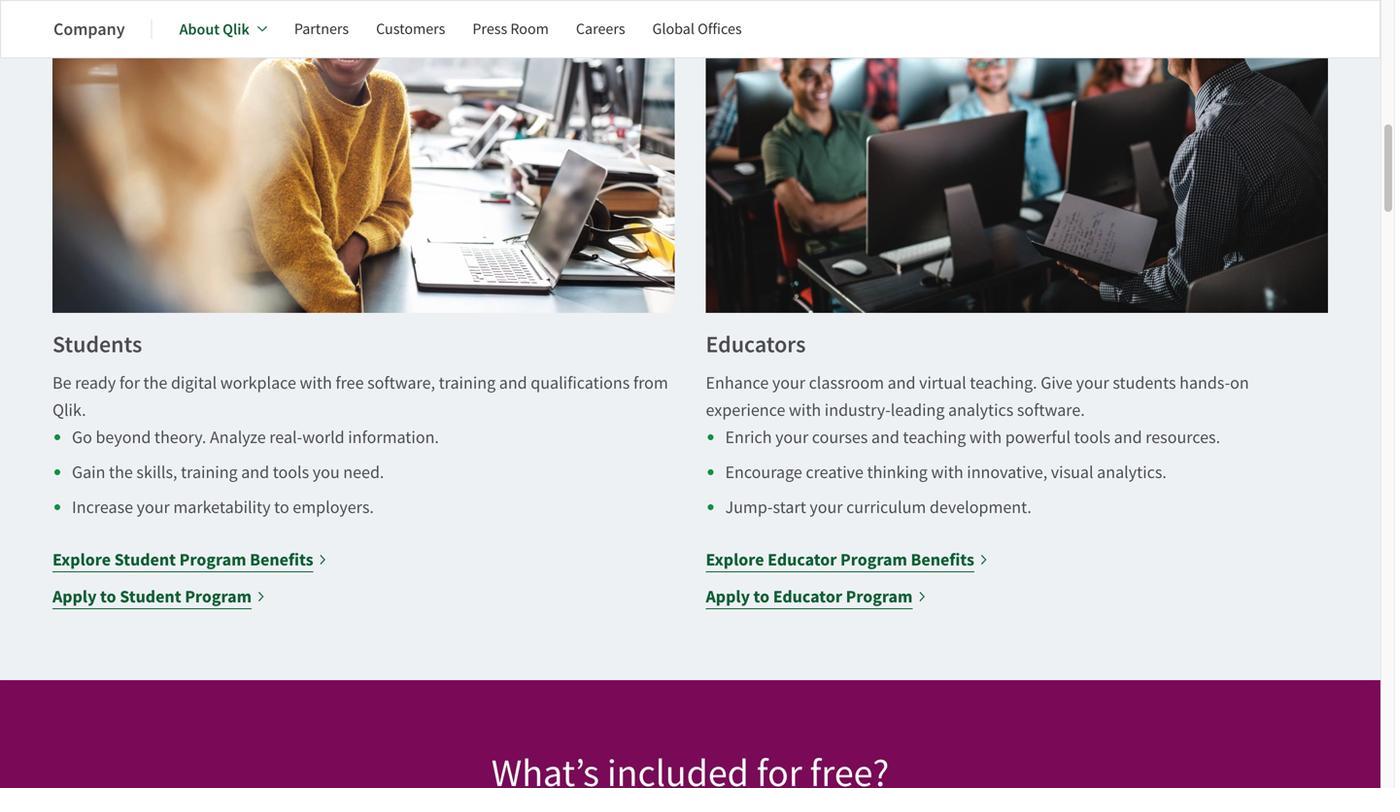 Task type: vqa. For each thing, say whether or not it's contained in the screenshot.
Encourage creative thinking with innovative, visual analytics.
yes



Task type: describe. For each thing, give the bounding box(es) containing it.
your down creative
[[810, 496, 843, 518]]

your for enhance your classroom and virtual teaching. give your students hands-on experience with industry-leading analytics software.
[[772, 372, 806, 394]]

press
[[473, 19, 507, 39]]

innovative,
[[967, 461, 1048, 483]]

and up 'thinking'
[[872, 426, 900, 448]]

beyond
[[96, 426, 151, 448]]

teaching.
[[970, 372, 1038, 394]]

give
[[1041, 372, 1073, 394]]

global
[[653, 19, 695, 39]]

press room
[[473, 19, 549, 39]]

explore educator program benefits
[[706, 548, 975, 571]]

enrich
[[725, 426, 772, 448]]

increase
[[72, 496, 133, 518]]

with down teaching
[[931, 461, 964, 483]]

gain the skills, training and tools you need.
[[72, 461, 384, 483]]

student inside 'link'
[[120, 585, 181, 608]]

program down marketability
[[179, 548, 246, 571]]

with inside the enhance your classroom and virtual teaching. give your students hands-on experience with industry-leading analytics software.
[[789, 399, 821, 421]]

educators
[[706, 329, 806, 360]]

jump-
[[725, 496, 773, 518]]

to for educators
[[754, 585, 770, 608]]

digital
[[171, 372, 217, 394]]

customers link
[[376, 6, 445, 52]]

about qlik
[[179, 19, 250, 39]]

partners link
[[294, 6, 349, 52]]

your for increase your marketability to employers.
[[137, 496, 170, 518]]

about
[[179, 19, 220, 39]]

marketability
[[173, 496, 271, 518]]

classroom
[[809, 372, 884, 394]]

go beyond theory. analyze real-world information.
[[72, 426, 439, 448]]

careers
[[576, 19, 625, 39]]

go
[[72, 426, 92, 448]]

world
[[302, 426, 345, 448]]

workplace
[[220, 372, 296, 394]]

qlik.
[[52, 399, 86, 421]]

your for enrich your courses and teaching with powerful tools and resources.
[[776, 426, 809, 448]]

software.
[[1017, 399, 1085, 421]]

for
[[119, 372, 140, 394]]

explore for students
[[52, 548, 111, 571]]

encourage
[[725, 461, 803, 483]]

resources.
[[1146, 426, 1221, 448]]

students
[[1113, 372, 1177, 394]]

ready
[[75, 372, 116, 394]]

teaching
[[903, 426, 966, 448]]

press room link
[[473, 6, 549, 52]]

analytics
[[949, 399, 1014, 421]]

customers
[[376, 19, 445, 39]]

and up analytics. at the right bottom of page
[[1114, 426, 1142, 448]]

you
[[313, 461, 340, 483]]

1 horizontal spatial tools
[[1074, 426, 1111, 448]]

program down "explore educator program benefits" link
[[846, 585, 913, 608]]

be
[[52, 372, 71, 394]]

0 horizontal spatial the
[[109, 461, 133, 483]]

virtual
[[919, 372, 967, 394]]

with inside be ready for the digital workplace with free software, training and qualifications from qlik.
[[300, 372, 332, 394]]

1 vertical spatial tools
[[273, 461, 309, 483]]

jump-start your curriculum development.
[[725, 496, 1032, 518]]

information.
[[348, 426, 439, 448]]

room
[[511, 19, 549, 39]]

powerful
[[1006, 426, 1071, 448]]

skills,
[[136, 461, 177, 483]]

real-
[[269, 426, 302, 448]]



Task type: locate. For each thing, give the bounding box(es) containing it.
experience
[[706, 399, 786, 421]]

apply to educator program link
[[706, 583, 928, 610]]

benefits
[[250, 548, 314, 571], [911, 548, 975, 571]]

to left employers.
[[274, 496, 289, 518]]

2 apply from the left
[[706, 585, 750, 608]]

0 vertical spatial the
[[143, 372, 167, 394]]

and down go beyond theory. analyze real-world information.
[[241, 461, 269, 483]]

to down explore educator program benefits at the bottom of page
[[754, 585, 770, 608]]

industry-
[[825, 399, 891, 421]]

student up apply to student program
[[114, 548, 176, 571]]

1 horizontal spatial training
[[439, 372, 496, 394]]

apply for educators
[[706, 585, 750, 608]]

your down skills,
[[137, 496, 170, 518]]

encourage creative thinking with innovative, visual analytics.
[[725, 461, 1167, 483]]

qlik
[[223, 19, 250, 39]]

start
[[773, 496, 806, 518]]

curriculum
[[847, 496, 926, 518]]

benefits inside "explore educator program benefits" link
[[911, 548, 975, 571]]

benefits for educators
[[911, 548, 975, 571]]

your
[[772, 372, 806, 394], [1076, 372, 1110, 394], [776, 426, 809, 448], [137, 496, 170, 518], [810, 496, 843, 518]]

to
[[274, 496, 289, 518], [100, 585, 116, 608], [754, 585, 770, 608]]

the right for
[[143, 372, 167, 394]]

to down explore student program benefits
[[100, 585, 116, 608]]

company menu bar
[[53, 6, 769, 52]]

tools
[[1074, 426, 1111, 448], [273, 461, 309, 483]]

1 explore from the left
[[52, 548, 111, 571]]

explore down jump-
[[706, 548, 764, 571]]

your right give
[[1076, 372, 1110, 394]]

company
[[53, 17, 125, 41]]

program
[[179, 548, 246, 571], [841, 548, 908, 571], [185, 585, 252, 608], [846, 585, 913, 608]]

the right gain
[[109, 461, 133, 483]]

with up courses in the right bottom of the page
[[789, 399, 821, 421]]

2 explore from the left
[[706, 548, 764, 571]]

careers link
[[576, 6, 625, 52]]

increase your marketability to employers.
[[72, 496, 374, 518]]

tools left you
[[273, 461, 309, 483]]

explore for educators
[[706, 548, 764, 571]]

enhance your classroom and virtual teaching. give your students hands-on experience with industry-leading analytics software.
[[706, 372, 1250, 421]]

enhance
[[706, 372, 769, 394]]

training right the "software,"
[[439, 372, 496, 394]]

explore student program benefits link
[[52, 546, 328, 573]]

1 horizontal spatial the
[[143, 372, 167, 394]]

0 vertical spatial educator
[[768, 548, 837, 571]]

thinking
[[867, 461, 928, 483]]

be ready for the digital workplace with free software, training and qualifications from qlik.
[[52, 372, 668, 421]]

0 horizontal spatial tools
[[273, 461, 309, 483]]

development.
[[930, 496, 1032, 518]]

analyze
[[210, 426, 266, 448]]

program down the jump-start your curriculum development.
[[841, 548, 908, 571]]

and
[[499, 372, 527, 394], [888, 372, 916, 394], [872, 426, 900, 448], [1114, 426, 1142, 448], [241, 461, 269, 483]]

and left 'qualifications'
[[499, 372, 527, 394]]

about qlik link
[[179, 6, 267, 52]]

0 horizontal spatial training
[[181, 461, 238, 483]]

1 horizontal spatial apply
[[706, 585, 750, 608]]

theory.
[[154, 426, 206, 448]]

explore
[[52, 548, 111, 571], [706, 548, 764, 571]]

0 horizontal spatial to
[[100, 585, 116, 608]]

1 vertical spatial the
[[109, 461, 133, 483]]

benefits inside explore student program benefits link
[[250, 548, 314, 571]]

explore educator program benefits link
[[706, 546, 989, 573]]

program down explore student program benefits link at the left bottom of the page
[[185, 585, 252, 608]]

1 vertical spatial educator
[[773, 585, 843, 608]]

benefits down employers.
[[250, 548, 314, 571]]

global offices
[[653, 19, 742, 39]]

training
[[439, 372, 496, 394], [181, 461, 238, 483]]

educator
[[768, 548, 837, 571], [773, 585, 843, 608]]

on
[[1231, 372, 1250, 394]]

apply to student program
[[52, 585, 252, 608]]

apply to student program link
[[52, 583, 266, 610]]

apply inside 'link'
[[52, 585, 97, 608]]

1 apply from the left
[[52, 585, 97, 608]]

your down educators
[[772, 372, 806, 394]]

2 horizontal spatial to
[[754, 585, 770, 608]]

0 horizontal spatial benefits
[[250, 548, 314, 571]]

apply for students
[[52, 585, 97, 608]]

tools up visual
[[1074, 426, 1111, 448]]

hands-
[[1180, 372, 1231, 394]]

0 horizontal spatial apply
[[52, 585, 97, 608]]

explore student program benefits
[[52, 548, 314, 571]]

student
[[114, 548, 176, 571], [120, 585, 181, 608]]

training up marketability
[[181, 461, 238, 483]]

apply down increase at the left bottom
[[52, 585, 97, 608]]

and inside the enhance your classroom and virtual teaching. give your students hands-on experience with industry-leading analytics software.
[[888, 372, 916, 394]]

software,
[[367, 372, 435, 394]]

and up leading
[[888, 372, 916, 394]]

qualifications
[[531, 372, 630, 394]]

to inside 'link'
[[100, 585, 116, 608]]

enrich your courses and teaching with powerful tools and resources.
[[725, 426, 1221, 448]]

0 horizontal spatial explore
[[52, 548, 111, 571]]

1 horizontal spatial benefits
[[911, 548, 975, 571]]

free
[[336, 372, 364, 394]]

offices
[[698, 19, 742, 39]]

educator down explore educator program benefits at the bottom of page
[[773, 585, 843, 608]]

leading
[[891, 399, 945, 421]]

and inside be ready for the digital workplace with free software, training and qualifications from qlik.
[[499, 372, 527, 394]]

1 benefits from the left
[[250, 548, 314, 571]]

gain
[[72, 461, 105, 483]]

0 vertical spatial student
[[114, 548, 176, 571]]

visual
[[1051, 461, 1094, 483]]

employers.
[[293, 496, 374, 518]]

apply down jump-
[[706, 585, 750, 608]]

1 vertical spatial training
[[181, 461, 238, 483]]

the
[[143, 372, 167, 394], [109, 461, 133, 483]]

0 vertical spatial training
[[439, 372, 496, 394]]

courses
[[812, 426, 868, 448]]

benefits for students
[[250, 548, 314, 571]]

students
[[52, 329, 142, 360]]

the inside be ready for the digital workplace with free software, training and qualifications from qlik.
[[143, 372, 167, 394]]

creative
[[806, 461, 864, 483]]

1 horizontal spatial to
[[274, 496, 289, 518]]

partners
[[294, 19, 349, 39]]

1 horizontal spatial explore
[[706, 548, 764, 571]]

benefits down the development.
[[911, 548, 975, 571]]

apply to educator program
[[706, 585, 913, 608]]

to for students
[[100, 585, 116, 608]]

2 benefits from the left
[[911, 548, 975, 571]]

apply
[[52, 585, 97, 608], [706, 585, 750, 608]]

analytics.
[[1097, 461, 1167, 483]]

training inside be ready for the digital workplace with free software, training and qualifications from qlik.
[[439, 372, 496, 394]]

global offices link
[[653, 6, 742, 52]]

your right enrich
[[776, 426, 809, 448]]

with down analytics
[[970, 426, 1002, 448]]

from
[[633, 372, 668, 394]]

0 vertical spatial tools
[[1074, 426, 1111, 448]]

with left free
[[300, 372, 332, 394]]

educator up apply to educator program
[[768, 548, 837, 571]]

with
[[300, 372, 332, 394], [789, 399, 821, 421], [970, 426, 1002, 448], [931, 461, 964, 483]]

need.
[[343, 461, 384, 483]]

1 vertical spatial student
[[120, 585, 181, 608]]

student down explore student program benefits
[[120, 585, 181, 608]]

explore down increase at the left bottom
[[52, 548, 111, 571]]

program inside 'link'
[[185, 585, 252, 608]]



